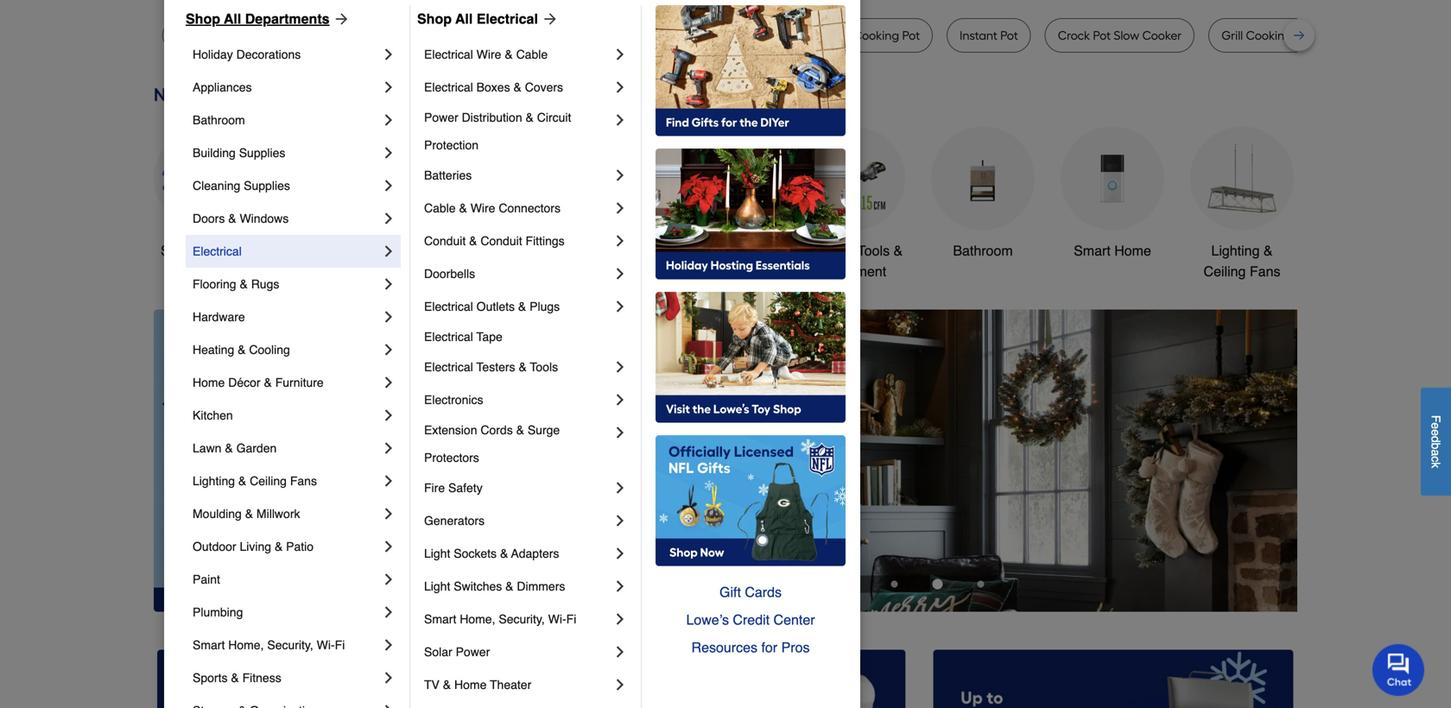Task type: describe. For each thing, give the bounding box(es) containing it.
lowe's
[[687, 612, 729, 628]]

1 horizontal spatial lighting & ceiling fans
[[1204, 243, 1281, 280]]

recommended searches for you heading
[[154, 0, 1298, 4]]

shop all electrical link
[[417, 9, 559, 29]]

electrical for electrical wire & cable
[[424, 48, 473, 61]]

arrow right image
[[1266, 461, 1283, 478]]

tv
[[424, 678, 440, 692]]

fire
[[424, 481, 445, 495]]

up to 50 percent off select tools and accessories. image
[[0, 310, 463, 612]]

chevron right image for appliances
[[380, 79, 398, 96]]

covers
[[525, 80, 563, 94]]

pot for instant pot
[[1001, 28, 1019, 43]]

plumbing
[[193, 606, 243, 620]]

pot for crock pot cooking pot
[[833, 28, 851, 43]]

chevron right image for plumbing link
[[380, 604, 398, 621]]

chevron right image for extension cords & surge protectors
[[612, 424, 629, 442]]

f e e d b a c k
[[1430, 415, 1444, 469]]

electrical tape
[[424, 330, 503, 344]]

1 vertical spatial bathroom
[[953, 243, 1013, 259]]

& inside electrical testers & tools link
[[519, 360, 527, 374]]

officially licensed n f l gifts. shop now. image
[[656, 436, 846, 567]]

light switches & dimmers
[[424, 580, 565, 594]]

shop all deals link
[[154, 127, 258, 261]]

b
[[1430, 443, 1444, 450]]

& inside outdoor living & patio link
[[275, 540, 283, 554]]

electrical up flooring
[[193, 245, 242, 258]]

crock for crock pot slow cooker
[[1058, 28, 1091, 43]]

fittings
[[526, 234, 565, 248]]

kitchen for kitchen faucets
[[675, 243, 721, 259]]

light for light sockets & adapters
[[424, 547, 451, 561]]

0 horizontal spatial smart home, security, wi-fi link
[[193, 629, 380, 662]]

1 horizontal spatial smart home, security, wi-fi
[[424, 613, 577, 627]]

pot for crock pot slow cooker
[[1093, 28, 1111, 43]]

2 slow from the left
[[1114, 28, 1140, 43]]

batteries
[[424, 169, 472, 182]]

electrical up electrical wire & cable link
[[477, 11, 538, 27]]

0 horizontal spatial tools
[[449, 243, 481, 259]]

flooring
[[193, 277, 236, 291]]

patio
[[286, 540, 314, 554]]

chevron right image for tv & home theater
[[612, 677, 629, 694]]

tape
[[477, 330, 503, 344]]

moulding
[[193, 507, 242, 521]]

chevron right image for paint
[[380, 571, 398, 589]]

kitchen for kitchen
[[193, 409, 233, 423]]

power distribution & circuit protection link
[[424, 104, 612, 159]]

cleaning supplies
[[193, 179, 290, 193]]

electrical testers & tools link
[[424, 351, 612, 384]]

fi for smart home, security, wi-fi link to the right
[[567, 613, 577, 627]]

generators link
[[424, 505, 612, 538]]

cleaning
[[193, 179, 240, 193]]

shop all departments
[[186, 11, 330, 27]]

electrical boxes & covers
[[424, 80, 563, 94]]

1 horizontal spatial wi-
[[548, 613, 567, 627]]

dimmers
[[517, 580, 565, 594]]

outdoor for outdoor tools & equipment
[[804, 243, 854, 259]]

adapters
[[511, 547, 559, 561]]

all for electrical
[[456, 11, 473, 27]]

windows
[[240, 212, 289, 226]]

& inside electrical boxes & covers link
[[514, 80, 522, 94]]

& inside the electrical outlets & plugs link
[[518, 300, 527, 314]]

scroll to item #2 image
[[833, 581, 874, 588]]

chevron right image for electrical outlets & plugs
[[612, 298, 629, 315]]

2 vertical spatial smart
[[193, 639, 225, 652]]

1 e from the top
[[1430, 423, 1444, 430]]

kitchen link
[[193, 399, 380, 432]]

outdoor living & patio link
[[193, 531, 380, 563]]

2 horizontal spatial home
[[1115, 243, 1152, 259]]

chevron right image for moulding & millwork link
[[380, 506, 398, 523]]

conduit & conduit fittings
[[424, 234, 565, 248]]

0 horizontal spatial wi-
[[317, 639, 335, 652]]

light sockets & adapters
[[424, 547, 559, 561]]

batteries link
[[424, 159, 612, 192]]

warmer
[[713, 28, 758, 43]]

sports & fitness link
[[193, 662, 380, 695]]

outdoor for outdoor living & patio
[[193, 540, 236, 554]]

f
[[1430, 415, 1444, 423]]

cable & wire connectors link
[[424, 192, 612, 225]]

tv & home theater link
[[424, 669, 612, 702]]

arrow right image for shop all electrical
[[538, 10, 559, 28]]

electrical wire & cable
[[424, 48, 548, 61]]

gift cards
[[720, 585, 782, 601]]

credit
[[733, 612, 770, 628]]

holiday
[[193, 48, 233, 61]]

sports & fitness
[[193, 671, 281, 685]]

christmas decorations link
[[543, 127, 646, 282]]

2 horizontal spatial smart
[[1074, 243, 1111, 259]]

gift
[[720, 585, 741, 601]]

0 horizontal spatial ceiling
[[250, 474, 287, 488]]

1 horizontal spatial smart home, security, wi-fi link
[[424, 603, 612, 636]]

fitness
[[242, 671, 281, 685]]

chevron right image for sports & fitness
[[380, 670, 398, 687]]

electrical boxes & covers link
[[424, 71, 612, 104]]

1 cooker from the left
[[438, 28, 477, 43]]

1 slow from the left
[[409, 28, 435, 43]]

chevron right image for batteries
[[612, 167, 629, 184]]

& inside "heating & cooling" link
[[238, 343, 246, 357]]

hardware
[[193, 310, 245, 324]]

triple slow cooker
[[376, 28, 477, 43]]

chevron right image for bathroom
[[380, 111, 398, 129]]

conduit & conduit fittings link
[[424, 225, 612, 258]]

chevron right image for light sockets & adapters link
[[612, 545, 629, 563]]

& inside 'outdoor tools & equipment'
[[894, 243, 903, 259]]

0 vertical spatial ceiling
[[1204, 264, 1247, 280]]

1 horizontal spatial home
[[455, 678, 487, 692]]

up to 30 percent off select grills and accessories. image
[[934, 650, 1295, 709]]

& inside the tv & home theater link
[[443, 678, 451, 692]]

outdoor living & patio
[[193, 540, 314, 554]]

home décor & furniture
[[193, 376, 324, 390]]

power inside "power distribution & circuit protection"
[[424, 111, 459, 124]]

chevron right image for electrical boxes & covers link
[[612, 79, 629, 96]]

faucets
[[725, 243, 774, 259]]

building supplies link
[[193, 137, 380, 169]]

chevron right image for cable & wire connectors
[[612, 200, 629, 217]]

chevron right image for doorbells link on the left top
[[612, 265, 629, 283]]

supplies for building supplies
[[239, 146, 286, 160]]

electrical for electrical testers & tools
[[424, 360, 473, 374]]

2 cooking from the left
[[1247, 28, 1293, 43]]

cable & wire connectors
[[424, 201, 561, 215]]

solar power link
[[424, 636, 612, 669]]

shop all departments link
[[186, 9, 350, 29]]

boxes
[[477, 80, 510, 94]]

gift cards link
[[656, 579, 846, 607]]

crock pot slow cooker
[[1058, 28, 1182, 43]]

resources for pros
[[692, 640, 810, 656]]

furniture
[[275, 376, 324, 390]]

electrical for electrical outlets & plugs
[[424, 300, 473, 314]]

electrical for electrical boxes & covers
[[424, 80, 473, 94]]

lawn
[[193, 442, 222, 455]]

plumbing link
[[193, 596, 380, 629]]

rack
[[1396, 28, 1423, 43]]

holiday decorations
[[193, 48, 301, 61]]

doors
[[193, 212, 225, 226]]

building supplies
[[193, 146, 286, 160]]

fire safety
[[424, 481, 483, 495]]

1 vertical spatial smart home, security, wi-fi
[[193, 639, 345, 652]]

k
[[1430, 463, 1444, 469]]

instant pot
[[960, 28, 1019, 43]]

chevron right image for the building supplies link
[[380, 144, 398, 162]]

supplies for cleaning supplies
[[244, 179, 290, 193]]

0 horizontal spatial security,
[[267, 639, 314, 652]]



Task type: vqa. For each thing, say whether or not it's contained in the screenshot.
the topmost 25
no



Task type: locate. For each thing, give the bounding box(es) containing it.
1 vertical spatial power
[[456, 646, 490, 659]]

arrow right image up microwave
[[538, 10, 559, 28]]

visit the lowe's toy shop. image
[[656, 292, 846, 423]]

0 vertical spatial wire
[[477, 48, 502, 61]]

kitchen inside kitchen link
[[193, 409, 233, 423]]

cooker left grill
[[1143, 28, 1182, 43]]

0 horizontal spatial lighting & ceiling fans
[[193, 474, 317, 488]]

c
[[1430, 456, 1444, 463]]

chevron right image for conduit & conduit fittings
[[612, 232, 629, 250]]

0 horizontal spatial fi
[[335, 639, 345, 652]]

smart home, security, wi-fi down the "light switches & dimmers"
[[424, 613, 577, 627]]

& inside lawn & garden link
[[225, 442, 233, 455]]

cards
[[745, 585, 782, 601]]

2 horizontal spatial all
[[456, 11, 473, 27]]

2 pot from the left
[[903, 28, 920, 43]]

new deals every day during 25 days of deals image
[[154, 80, 1298, 109]]

home, up sports & fitness
[[228, 639, 264, 652]]

warming
[[1341, 28, 1393, 43]]

tools link
[[413, 127, 517, 261]]

electrical down triple slow cooker
[[424, 48, 473, 61]]

christmas decorations
[[558, 243, 631, 280]]

0 horizontal spatial slow
[[409, 28, 435, 43]]

chevron right image for light switches & dimmers
[[612, 578, 629, 595]]

cords
[[481, 423, 513, 437]]

arrow right image inside shop all electrical link
[[538, 10, 559, 28]]

0 horizontal spatial arrow right image
[[330, 10, 350, 28]]

2 cooker from the left
[[1143, 28, 1182, 43]]

appliances link
[[193, 71, 380, 104]]

& inside sports & fitness link
[[231, 671, 239, 685]]

2 vertical spatial home
[[455, 678, 487, 692]]

1 horizontal spatial fi
[[567, 613, 577, 627]]

ceiling
[[1204, 264, 1247, 280], [250, 474, 287, 488]]

1 vertical spatial wi-
[[317, 639, 335, 652]]

0 vertical spatial lighting & ceiling fans link
[[1191, 127, 1295, 282]]

kitchen up lawn
[[193, 409, 233, 423]]

tools up doorbells
[[449, 243, 481, 259]]

0 horizontal spatial bathroom
[[193, 113, 245, 127]]

0 vertical spatial fans
[[1250, 264, 1281, 280]]

conduit up doorbells
[[424, 234, 466, 248]]

1 horizontal spatial shop
[[417, 11, 452, 27]]

electrical left tape
[[424, 330, 473, 344]]

cable down microwave
[[516, 48, 548, 61]]

electrical for electrical tape
[[424, 330, 473, 344]]

1 horizontal spatial slow
[[1114, 28, 1140, 43]]

rugs
[[251, 277, 279, 291]]

1 horizontal spatial cooking
[[1247, 28, 1293, 43]]

0 horizontal spatial kitchen
[[193, 409, 233, 423]]

0 vertical spatial home,
[[460, 613, 496, 627]]

cooking
[[854, 28, 900, 43], [1247, 28, 1293, 43]]

chevron right image
[[612, 46, 629, 63], [612, 79, 629, 96], [612, 111, 629, 129], [380, 144, 398, 162], [380, 243, 398, 260], [612, 265, 629, 283], [380, 309, 398, 326], [612, 359, 629, 376], [380, 374, 398, 391], [612, 391, 629, 409], [380, 407, 398, 424], [380, 440, 398, 457], [380, 473, 398, 490], [380, 506, 398, 523], [612, 545, 629, 563], [380, 604, 398, 621], [612, 611, 629, 628], [380, 637, 398, 654], [380, 703, 398, 709]]

extension
[[424, 423, 477, 437]]

arrow right image inside shop all departments link
[[330, 10, 350, 28]]

chevron right image for outdoor living & patio
[[380, 538, 398, 556]]

cable down "batteries"
[[424, 201, 456, 215]]

shop for shop all departments
[[186, 11, 220, 27]]

hardware link
[[193, 301, 380, 334]]

outdoor inside 'outdoor tools & equipment'
[[804, 243, 854, 259]]

2 horizontal spatial tools
[[858, 243, 890, 259]]

1 vertical spatial security,
[[267, 639, 314, 652]]

1 horizontal spatial tools
[[530, 360, 558, 374]]

1 horizontal spatial fans
[[1250, 264, 1281, 280]]

0 horizontal spatial lighting & ceiling fans link
[[193, 465, 380, 498]]

shop
[[161, 243, 193, 259]]

1 vertical spatial lighting & ceiling fans
[[193, 474, 317, 488]]

decorations down the christmas
[[558, 264, 631, 280]]

power up tv & home theater at the bottom of page
[[456, 646, 490, 659]]

connectors
[[499, 201, 561, 215]]

chevron right image for electrical testers & tools link at the left of the page
[[612, 359, 629, 376]]

1 vertical spatial supplies
[[244, 179, 290, 193]]

1 horizontal spatial bathroom link
[[932, 127, 1035, 261]]

1 horizontal spatial ceiling
[[1204, 264, 1247, 280]]

& inside cable & wire connectors link
[[459, 201, 467, 215]]

chevron right image for solar power
[[612, 644, 629, 661]]

switches
[[454, 580, 502, 594]]

shop
[[186, 11, 220, 27], [417, 11, 452, 27]]

kitchen faucets
[[675, 243, 774, 259]]

outdoor
[[804, 243, 854, 259], [193, 540, 236, 554]]

pros
[[782, 640, 810, 656]]

lowe's credit center link
[[656, 607, 846, 634]]

1 horizontal spatial arrow right image
[[538, 10, 559, 28]]

wi-
[[548, 613, 567, 627], [317, 639, 335, 652]]

light inside light sockets & adapters link
[[424, 547, 451, 561]]

1 vertical spatial cable
[[424, 201, 456, 215]]

smart home
[[1074, 243, 1152, 259]]

instant
[[960, 28, 998, 43]]

0 horizontal spatial outdoor
[[193, 540, 236, 554]]

building
[[193, 146, 236, 160]]

1 vertical spatial kitchen
[[193, 409, 233, 423]]

1 horizontal spatial cooker
[[1143, 28, 1182, 43]]

0 vertical spatial bathroom
[[193, 113, 245, 127]]

appliances
[[193, 80, 252, 94]]

doorbells
[[424, 267, 475, 281]]

2 light from the top
[[424, 580, 451, 594]]

electrical down doorbells
[[424, 300, 473, 314]]

1 horizontal spatial all
[[224, 11, 241, 27]]

1 horizontal spatial decorations
[[558, 264, 631, 280]]

chevron right image for cleaning supplies
[[380, 177, 398, 194]]

shop up triple slow cooker
[[417, 11, 452, 27]]

light left switches
[[424, 580, 451, 594]]

2 e from the top
[[1430, 430, 1444, 436]]

4 pot from the left
[[1093, 28, 1111, 43]]

& inside conduit & conduit fittings link
[[469, 234, 477, 248]]

2 shop from the left
[[417, 11, 452, 27]]

chevron right image for power distribution & circuit protection link
[[612, 111, 629, 129]]

1 light from the top
[[424, 547, 451, 561]]

1 vertical spatial lighting & ceiling fans link
[[193, 465, 380, 498]]

light inside light switches & dimmers link
[[424, 580, 451, 594]]

scroll to item #4 element
[[916, 579, 961, 590]]

smart home, security, wi-fi link down the "light switches & dimmers"
[[424, 603, 612, 636]]

1 vertical spatial smart
[[424, 613, 457, 627]]

0 horizontal spatial all
[[196, 243, 211, 259]]

flooring & rugs link
[[193, 268, 380, 301]]

0 horizontal spatial decorations
[[236, 48, 301, 61]]

deals
[[215, 243, 251, 259]]

chevron right image for lawn & garden link
[[380, 440, 398, 457]]

0 horizontal spatial smart home, security, wi-fi
[[193, 639, 345, 652]]

conduit down cable & wire connectors at the left of the page
[[481, 234, 523, 248]]

up to 35 percent off select small appliances. image
[[546, 650, 906, 709]]

arrow left image
[[475, 461, 493, 478]]

distribution
[[462, 111, 522, 124]]

& inside light switches & dimmers link
[[506, 580, 514, 594]]

decorations down shop all departments link
[[236, 48, 301, 61]]

0 horizontal spatial home
[[193, 376, 225, 390]]

0 vertical spatial lighting & ceiling fans
[[1204, 243, 1281, 280]]

resources for pros link
[[656, 634, 846, 662]]

wi- up sports & fitness link
[[317, 639, 335, 652]]

1 shop from the left
[[186, 11, 220, 27]]

electrical tape link
[[424, 323, 629, 351]]

garden
[[236, 442, 277, 455]]

grill
[[1222, 28, 1244, 43]]

1 horizontal spatial lighting & ceiling fans link
[[1191, 127, 1295, 282]]

0 horizontal spatial cooking
[[854, 28, 900, 43]]

0 vertical spatial light
[[424, 547, 451, 561]]

0 vertical spatial supplies
[[239, 146, 286, 160]]

for
[[762, 640, 778, 656]]

1 crock from the left
[[798, 28, 830, 43]]

2 arrow right image from the left
[[538, 10, 559, 28]]

doorbells link
[[424, 258, 612, 290]]

75 percent off all artificial christmas trees, holiday lights and more. image
[[463, 310, 1300, 612]]

find gifts for the diyer. image
[[656, 5, 846, 137]]

tools inside 'outdoor tools & equipment'
[[858, 243, 890, 259]]

arrow right image
[[330, 10, 350, 28], [538, 10, 559, 28]]

0 vertical spatial kitchen
[[675, 243, 721, 259]]

electrical left boxes
[[424, 80, 473, 94]]

0 horizontal spatial smart
[[193, 639, 225, 652]]

protection
[[424, 138, 479, 152]]

pot
[[833, 28, 851, 43], [903, 28, 920, 43], [1001, 28, 1019, 43], [1093, 28, 1111, 43]]

scroll to item #3 image
[[874, 581, 916, 588]]

chat invite button image
[[1373, 644, 1426, 697]]

chevron right image for heating & cooling
[[380, 341, 398, 359]]

1 vertical spatial light
[[424, 580, 451, 594]]

chevron right image for doors & windows
[[380, 210, 398, 227]]

crock right warmer
[[798, 28, 830, 43]]

0 vertical spatial smart
[[1074, 243, 1111, 259]]

e up 'd'
[[1430, 423, 1444, 430]]

home décor & furniture link
[[193, 366, 380, 399]]

& inside extension cords & surge protectors
[[516, 423, 525, 437]]

1 vertical spatial lighting
[[193, 474, 235, 488]]

& inside home décor & furniture link
[[264, 376, 272, 390]]

wire
[[477, 48, 502, 61], [471, 201, 496, 215]]

millwork
[[257, 507, 300, 521]]

0 horizontal spatial cable
[[424, 201, 456, 215]]

1 vertical spatial wire
[[471, 201, 496, 215]]

microwave countertop
[[517, 28, 643, 43]]

outdoor inside outdoor living & patio link
[[193, 540, 236, 554]]

1 vertical spatial fi
[[335, 639, 345, 652]]

chevron right image
[[380, 46, 398, 63], [380, 79, 398, 96], [380, 111, 398, 129], [612, 167, 629, 184], [380, 177, 398, 194], [612, 200, 629, 217], [380, 210, 398, 227], [612, 232, 629, 250], [380, 276, 398, 293], [612, 298, 629, 315], [380, 341, 398, 359], [612, 424, 629, 442], [612, 480, 629, 497], [612, 512, 629, 530], [380, 538, 398, 556], [380, 571, 398, 589], [612, 578, 629, 595], [612, 644, 629, 661], [380, 670, 398, 687], [612, 677, 629, 694]]

0 vertical spatial fi
[[567, 613, 577, 627]]

heating
[[193, 343, 234, 357]]

& inside "power distribution & circuit protection"
[[526, 111, 534, 124]]

cooker down shop all electrical
[[438, 28, 477, 43]]

wire up the conduit & conduit fittings
[[471, 201, 496, 215]]

wire up boxes
[[477, 48, 502, 61]]

0 vertical spatial home
[[1115, 243, 1152, 259]]

testers
[[477, 360, 516, 374]]

supplies up windows
[[244, 179, 290, 193]]

smart home, security, wi-fi link
[[424, 603, 612, 636], [193, 629, 380, 662]]

resources
[[692, 640, 758, 656]]

all right "shop"
[[196, 243, 211, 259]]

shop for shop all electrical
[[417, 11, 452, 27]]

1 arrow right image from the left
[[330, 10, 350, 28]]

electronics link
[[424, 384, 612, 417]]

1 horizontal spatial home,
[[460, 613, 496, 627]]

electrical wire & cable link
[[424, 38, 612, 71]]

lowe's credit center
[[687, 612, 815, 628]]

all for deals
[[196, 243, 211, 259]]

all up 'holiday decorations'
[[224, 11, 241, 27]]

& inside light sockets & adapters link
[[500, 547, 508, 561]]

wi- down dimmers
[[548, 613, 567, 627]]

1 pot from the left
[[833, 28, 851, 43]]

& inside moulding & millwork link
[[245, 507, 253, 521]]

0 vertical spatial wi-
[[548, 613, 567, 627]]

1 vertical spatial home
[[193, 376, 225, 390]]

e up b
[[1430, 430, 1444, 436]]

1 horizontal spatial kitchen
[[675, 243, 721, 259]]

2 crock from the left
[[1058, 28, 1091, 43]]

all up triple slow cooker
[[456, 11, 473, 27]]

light sockets & adapters link
[[424, 538, 612, 570]]

kitchen inside kitchen faucets link
[[675, 243, 721, 259]]

kitchen left faucets
[[675, 243, 721, 259]]

0 vertical spatial power
[[424, 111, 459, 124]]

fi down light switches & dimmers link
[[567, 613, 577, 627]]

2 conduit from the left
[[481, 234, 523, 248]]

protectors
[[424, 451, 479, 465]]

moulding & millwork link
[[193, 498, 380, 531]]

microwave
[[517, 28, 577, 43]]

décor
[[228, 376, 261, 390]]

&
[[1330, 28, 1338, 43], [505, 48, 513, 61], [514, 80, 522, 94], [526, 111, 534, 124], [459, 201, 467, 215], [228, 212, 236, 226], [469, 234, 477, 248], [894, 243, 903, 259], [1264, 243, 1273, 259], [240, 277, 248, 291], [518, 300, 527, 314], [238, 343, 246, 357], [519, 360, 527, 374], [264, 376, 272, 390], [516, 423, 525, 437], [225, 442, 233, 455], [238, 474, 247, 488], [245, 507, 253, 521], [275, 540, 283, 554], [500, 547, 508, 561], [506, 580, 514, 594], [231, 671, 239, 685], [443, 678, 451, 692]]

chevron right image for hardware link
[[380, 309, 398, 326]]

0 vertical spatial lighting
[[1212, 243, 1260, 259]]

e
[[1430, 423, 1444, 430], [1430, 430, 1444, 436]]

scroll to item #5 image
[[961, 581, 1002, 588]]

3 pot from the left
[[1001, 28, 1019, 43]]

tools down electrical tape link
[[530, 360, 558, 374]]

electrical up electronics
[[424, 360, 473, 374]]

electrical
[[477, 11, 538, 27], [424, 48, 473, 61], [424, 80, 473, 94], [193, 245, 242, 258], [424, 300, 473, 314], [424, 330, 473, 344], [424, 360, 473, 374]]

food
[[683, 28, 710, 43]]

supplies up cleaning supplies
[[239, 146, 286, 160]]

tools up equipment
[[858, 243, 890, 259]]

shop up holiday
[[186, 11, 220, 27]]

0 vertical spatial outdoor
[[804, 243, 854, 259]]

0 horizontal spatial conduit
[[424, 234, 466, 248]]

0 vertical spatial smart home, security, wi-fi
[[424, 613, 577, 627]]

1 vertical spatial outdoor
[[193, 540, 236, 554]]

1 conduit from the left
[[424, 234, 466, 248]]

solar
[[424, 646, 453, 659]]

fi for the leftmost smart home, security, wi-fi link
[[335, 639, 345, 652]]

f e e d b a c k button
[[1422, 388, 1452, 496]]

& inside electrical wire & cable link
[[505, 48, 513, 61]]

fire safety link
[[424, 472, 612, 505]]

chevron right image for electrical wire & cable link
[[612, 46, 629, 63]]

security, up sports & fitness link
[[267, 639, 314, 652]]

1 horizontal spatial smart
[[424, 613, 457, 627]]

0 horizontal spatial fans
[[290, 474, 317, 488]]

fans
[[1250, 264, 1281, 280], [290, 474, 317, 488]]

chevron right image for electronics 'link'
[[612, 391, 629, 409]]

arrow right image for shop all departments
[[330, 10, 350, 28]]

1 horizontal spatial cable
[[516, 48, 548, 61]]

fi down plumbing link
[[335, 639, 345, 652]]

chevron right image for flooring & rugs
[[380, 276, 398, 293]]

flooring & rugs
[[193, 277, 279, 291]]

chevron right image for holiday decorations
[[380, 46, 398, 63]]

1 cooking from the left
[[854, 28, 900, 43]]

1 vertical spatial home,
[[228, 639, 264, 652]]

1 horizontal spatial outdoor
[[804, 243, 854, 259]]

power up protection
[[424, 111, 459, 124]]

tv & home theater
[[424, 678, 532, 692]]

0 vertical spatial security,
[[499, 613, 545, 627]]

chevron right image for electrical link
[[380, 243, 398, 260]]

grate
[[1296, 28, 1327, 43]]

& inside flooring & rugs link
[[240, 277, 248, 291]]

all for departments
[[224, 11, 241, 27]]

light for light switches & dimmers
[[424, 580, 451, 594]]

0 horizontal spatial shop
[[186, 11, 220, 27]]

chevron right image for kitchen link
[[380, 407, 398, 424]]

1 horizontal spatial crock
[[1058, 28, 1091, 43]]

equipment
[[821, 264, 887, 280]]

0 horizontal spatial home,
[[228, 639, 264, 652]]

light down generators
[[424, 547, 451, 561]]

surge
[[528, 423, 560, 437]]

lighting & ceiling fans
[[1204, 243, 1281, 280], [193, 474, 317, 488]]

smart home, security, wi-fi link up fitness
[[193, 629, 380, 662]]

countertop
[[579, 28, 643, 43]]

lawn & garden link
[[193, 432, 380, 465]]

outdoor up equipment
[[804, 243, 854, 259]]

sockets
[[454, 547, 497, 561]]

0 horizontal spatial lighting
[[193, 474, 235, 488]]

1 vertical spatial ceiling
[[250, 474, 287, 488]]

chevron right image for fire safety
[[612, 480, 629, 497]]

decorations for holiday
[[236, 48, 301, 61]]

decorations for christmas
[[558, 264, 631, 280]]

1 vertical spatial decorations
[[558, 264, 631, 280]]

1 horizontal spatial conduit
[[481, 234, 523, 248]]

crock for crock pot cooking pot
[[798, 28, 830, 43]]

generators
[[424, 514, 485, 528]]

light
[[424, 547, 451, 561], [424, 580, 451, 594]]

holiday hosting essentials. image
[[656, 149, 846, 280]]

shop these last-minute gifts. $99 or less. quantities are limited and won't last. image
[[154, 310, 433, 612]]

0 horizontal spatial cooker
[[438, 28, 477, 43]]

0 horizontal spatial crock
[[798, 28, 830, 43]]

outdoor down 'moulding'
[[193, 540, 236, 554]]

crock pot cooking pot
[[798, 28, 920, 43]]

crock right "instant pot"
[[1058, 28, 1091, 43]]

chevron right image for generators
[[612, 512, 629, 530]]

1 vertical spatial fans
[[290, 474, 317, 488]]

home, down switches
[[460, 613, 496, 627]]

center
[[774, 612, 815, 628]]

0 vertical spatial decorations
[[236, 48, 301, 61]]

1 horizontal spatial security,
[[499, 613, 545, 627]]

chevron right image for home décor & furniture link at the bottom left
[[380, 374, 398, 391]]

smart home, security, wi-fi
[[424, 613, 577, 627], [193, 639, 345, 652]]

get up to 2 free select tools or batteries when you buy 1 with select purchases. image
[[157, 650, 518, 709]]

smart home, security, wi-fi up fitness
[[193, 639, 345, 652]]

& inside doors & windows link
[[228, 212, 236, 226]]

security, down light switches & dimmers link
[[499, 613, 545, 627]]

arrow right image up holiday decorations link
[[330, 10, 350, 28]]

departments
[[245, 11, 330, 27]]

heating & cooling
[[193, 343, 290, 357]]

1 horizontal spatial lighting
[[1212, 243, 1260, 259]]

0 horizontal spatial bathroom link
[[193, 104, 380, 137]]

christmas
[[563, 243, 626, 259]]



